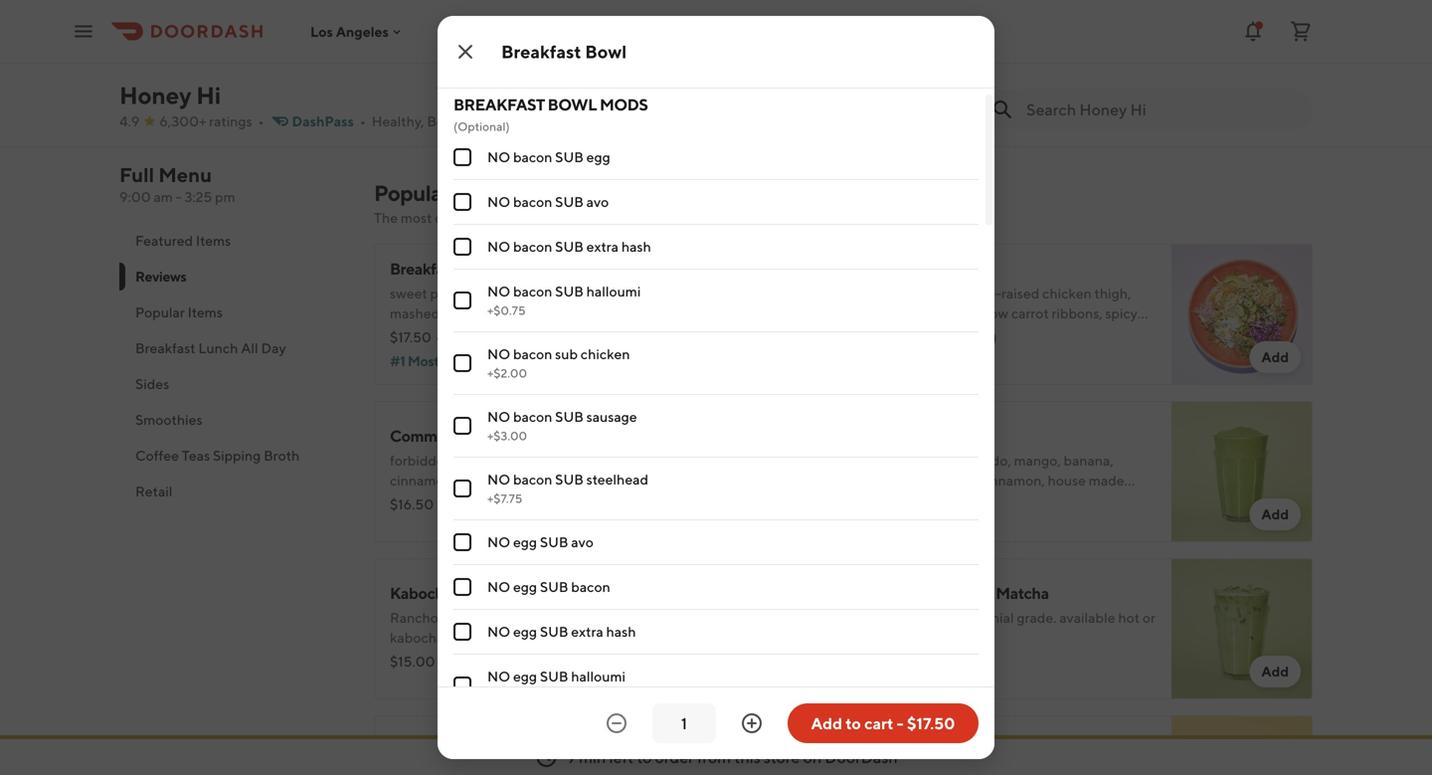 Task type: describe. For each thing, give the bounding box(es) containing it.
+$3.00
[[488, 429, 527, 443]]

farmer's
[[603, 305, 655, 321]]

available
[[1060, 609, 1116, 626]]

1 vertical spatial from
[[698, 748, 731, 767]]

eggs & toast image
[[695, 715, 836, 775]]

pm
[[215, 189, 235, 205]]

order for devon p
[[1011, 55, 1043, 69]]

100% (8)
[[941, 329, 998, 345]]

rancho
[[390, 609, 439, 626]]

kabocha beans & greens rancho gordo royal corona beans in kabocha sage broth, leek & garlic confit chard, house made tomatillo zhoug, cilantro oil topped with sunny side up farm egg - vgo
[[390, 584, 678, 686]]

breakfast bowl
[[502, 41, 627, 62]]

add button for organic japanese matcha
[[1250, 656, 1302, 688]]

0 horizontal spatial doordash
[[825, 748, 898, 767]]

ribbons,
[[1052, 305, 1103, 321]]

rainbow
[[958, 305, 1009, 321]]

healthy,
[[372, 113, 424, 129]]

add for community bowl
[[785, 506, 812, 522]]

bacon for no bacon sub egg
[[513, 149, 553, 165]]

1 horizontal spatial store
[[764, 748, 801, 767]]

farm inside kabocha beans & greens rancho gordo royal corona beans in kabocha sage broth, leek & garlic confit chard, house made tomatillo zhoug, cilantro oil topped with sunny side up farm egg - vgo
[[558, 669, 586, 686]]

sub for no bacon sub avo
[[555, 194, 584, 210]]

no for no egg sub extra hash
[[488, 623, 511, 640]]

no egg sub bacon
[[488, 579, 611, 595]]

lunch
[[198, 340, 238, 356]]

from inside popular items the most commonly ordered items and dishes from this store
[[664, 209, 694, 226]]

extra for no egg sub extra hash
[[571, 623, 604, 640]]

beans
[[574, 609, 611, 626]]

miso bowl jasmine rice, pasture-raised chicken thigh, cabbage slaw, rainbow carrot ribbons, spicy cucumbers, daikon, cilantro, ginger chickpea miso dressing, togarashi spiced almonds
[[868, 259, 1147, 361]]

add inside button
[[811, 714, 843, 733]]

popular items button
[[119, 295, 350, 330]]

coffee teas sipping broth button
[[119, 438, 350, 474]]

0 vertical spatial 4.9
[[410, 36, 439, 60]]

california
[[868, 492, 929, 508]]

bacon up beans
[[571, 579, 611, 595]]

on
[[804, 748, 822, 767]]

sandwich
[[577, 96, 655, 112]]

spiced
[[1020, 345, 1062, 361]]

$17.50 inside button
[[907, 714, 956, 733]]

greens
[[514, 584, 565, 603]]

(8)
[[980, 329, 998, 345]]

chickpea
[[1090, 325, 1147, 341]]

house inside kale, spinach, avocado, mango, banana, chlorophyll, mint, cinnamon, house made california almond & pumpkin seed milk
[[1048, 472, 1087, 489]]

hash for no egg sub extra hash
[[606, 623, 636, 640]]

breakfast bowl image
[[695, 244, 836, 385]]

made inside kale, spinach, avocado, mango, banana, chlorophyll, mint, cinnamon, house made california almond & pumpkin seed milk
[[1089, 472, 1125, 489]]

sub for no bacon sub steelhead +$7.75
[[555, 471, 584, 488]]

and inside popular items the most commonly ordered items and dishes from this store
[[594, 209, 618, 226]]

Current quantity is 1 number field
[[665, 712, 705, 734]]

items for featured items
[[196, 232, 231, 249]]

mint,
[[945, 472, 977, 489]]

rachel
[[540, 16, 589, 35]]

breakfast bowl sweet potato hash, poached farm egg, mashed avocado, heritage bacon, farmer's market greens, herbs, sumac, smoked paprika
[[390, 259, 674, 341]]

full menu 9:00 am - 3:25 pm
[[119, 163, 235, 205]]

jasmine
[[868, 285, 916, 302]]

bowl for mods
[[548, 95, 597, 114]]

tomatillo
[[470, 649, 526, 666]]

kabocha
[[390, 584, 452, 603]]

open menu image
[[72, 19, 96, 43]]

thigh,
[[1095, 285, 1132, 302]]

featured
[[135, 232, 193, 249]]

cabbage
[[868, 305, 922, 321]]

& up zhoug,
[[549, 629, 558, 646]]

farm inside breakfast bowl sweet potato hash, poached farm egg, mashed avocado, heritage bacon, farmer's market greens, herbs, sumac, smoked paprika
[[570, 285, 598, 302]]

left
[[609, 748, 634, 767]]

breakfast bowl mods (optional)
[[454, 95, 648, 133]]

9
[[566, 748, 576, 767]]

- inside full menu 9:00 am - 3:25 pm
[[176, 189, 182, 205]]

potato
[[430, 285, 473, 302]]

sweet
[[390, 285, 428, 302]]

sub for no bacon sub egg
[[555, 149, 584, 165]]

los angeles button
[[310, 23, 405, 40]]

popular items
[[135, 304, 223, 320]]

add for miso bowl
[[1262, 349, 1290, 365]]

the
[[374, 209, 398, 226]]

no for no bacon sub halloumi +$0.75
[[488, 283, 511, 300]]

NO egg SUB bacon checkbox
[[454, 578, 472, 596]]

breakfast bowl dialog
[[438, 0, 995, 775]]

popular items the most commonly ordered items and dishes from this store
[[374, 180, 754, 226]]

with
[[439, 669, 467, 686]]

sub for no bacon sub halloumi +$0.75
[[555, 283, 584, 300]]

miso bowl image
[[1172, 244, 1314, 385]]

(optional)
[[454, 119, 510, 133]]

smoothies
[[135, 411, 203, 428]]

almond
[[932, 492, 980, 508]]

cart
[[865, 714, 894, 733]]

hash for no bacon sub extra hash
[[622, 238, 652, 255]]

dishes
[[621, 209, 661, 226]]

chicken inside no bacon sub chicken +$2.00
[[581, 346, 630, 362]]

japanese
[[927, 584, 994, 603]]

organic japanese matcha image
[[1172, 558, 1314, 700]]

sub for no egg sub avo
[[540, 534, 569, 550]]

organic
[[868, 609, 915, 626]]

add to cart - $17.50 button
[[788, 704, 979, 743]]

hi
[[196, 81, 221, 109]]

miso
[[868, 345, 897, 361]]

order
[[655, 748, 694, 767]]

add button for community bowl
[[773, 499, 824, 530]]

sub for no egg sub extra hash
[[540, 623, 569, 640]]

mods
[[600, 95, 648, 114]]

bowl for breakfast
[[663, 76, 706, 93]]

steelhead
[[587, 471, 649, 488]]

order for 1/13/23
[[1314, 55, 1346, 69]]

NO egg SUB avo checkbox
[[454, 533, 472, 551]]

bacon,
[[558, 305, 601, 321]]

add button for miso bowl
[[1250, 341, 1302, 373]]

banana,
[[1064, 452, 1114, 469]]

kabocha spiced buckwheat pancakes button
[[495, 114, 777, 154]]

coffee teas sipping broth
[[135, 447, 300, 464]]

avo for no egg sub avo
[[571, 534, 594, 550]]

bacon for no bacon sub steelhead +$7.75
[[513, 471, 553, 488]]

breakfast for breakfast
[[581, 76, 661, 93]]

- inside button
[[897, 714, 904, 733]]

spicy
[[1106, 305, 1138, 321]]

teas
[[182, 447, 210, 464]]

smoked
[[575, 325, 625, 341]]

no for no bacon sub chicken +$2.00
[[488, 346, 511, 362]]

breakfast bowl mods group
[[454, 94, 979, 775]]

1 vertical spatial to
[[637, 748, 652, 767]]

no for no egg sub avo
[[488, 534, 511, 550]]

retail
[[135, 483, 173, 500]]

no fomo image
[[1172, 401, 1314, 542]]

$17.50 • for miso
[[868, 329, 919, 345]]

breakfast for breakfast bowl sweet potato hash, poached farm egg, mashed avocado, heritage bacon, farmer's market greens, herbs, sumac, smoked paprika
[[390, 259, 457, 278]]

confit
[[599, 629, 635, 646]]

kale, spinach, avocado, mango, banana, chlorophyll, mint, cinnamon, house made california almond & pumpkin seed milk
[[868, 452, 1125, 508]]

togarashi
[[959, 345, 1018, 361]]

$17.50 for breakfast
[[390, 329, 432, 345]]

vgo
[[625, 669, 648, 686]]

NO egg SUB extra hash checkbox
[[454, 623, 472, 641]]

• doordash order for devon p
[[946, 55, 1043, 69]]

beans
[[455, 584, 498, 603]]

r
[[507, 15, 520, 36]]

miso
[[868, 259, 902, 278]]

pancakes
[[495, 136, 570, 152]]

popular for popular items the most commonly ordered items and dishes from this store
[[374, 180, 450, 206]]

bowl for breakfast bowl
[[585, 41, 627, 62]]

doordash for 1/13/23
[[1257, 55, 1311, 69]]

breakfast up kabocha
[[495, 96, 575, 112]]

0 items, open order cart image
[[1290, 19, 1314, 43]]

chicken inside miso bowl jasmine rice, pasture-raised chicken thigh, cabbage slaw, rainbow carrot ribbons, spicy cucumbers, daikon, cilantro, ginger chickpea miso dressing, togarashi spiced almonds
[[1043, 285, 1092, 302]]

notification bell image
[[1242, 19, 1266, 43]]

egg for no egg sub extra hash
[[513, 623, 537, 640]]

to inside button
[[846, 714, 862, 733]]

gordo
[[442, 609, 482, 626]]

matcha
[[996, 584, 1049, 603]]

broth
[[264, 447, 300, 464]]

add for organic japanese matcha
[[1262, 663, 1290, 680]]

avocado, inside breakfast bowl sweet potato hash, poached farm egg, mashed avocado, heritage bacon, farmer's market greens, herbs, sumac, smoked paprika
[[443, 305, 500, 321]]

decrease quantity by 1 image
[[605, 711, 629, 735]]

no bacon sub halloumi +$0.75
[[488, 283, 641, 317]]

mi
[[507, 113, 522, 129]]

100%
[[941, 329, 977, 345]]



Task type: locate. For each thing, give the bounding box(es) containing it.
breakfast up (optional)
[[454, 95, 545, 114]]

- inside kabocha beans & greens rancho gordo royal corona beans in kabocha sage broth, leek & garlic confit chard, house made tomatillo zhoug, cilantro oil topped with sunny side up farm egg - vgo
[[616, 669, 622, 686]]

to right left
[[637, 748, 652, 767]]

4 no from the top
[[488, 283, 511, 300]]

no egg sub halloumi
[[488, 668, 626, 685]]

1 horizontal spatial house
[[1048, 472, 1087, 489]]

popular inside popular items the most commonly ordered items and dishes from this store
[[374, 180, 450, 206]]

no down (optional)
[[488, 149, 511, 165]]

breakfast inside dialog
[[502, 41, 582, 62]]

halloumi down the cilantro
[[571, 668, 626, 685]]

bacon for no bacon sub extra hash
[[513, 238, 553, 255]]

breakfast down rachel
[[502, 41, 582, 62]]

items inside popular items the most commonly ordered items and dishes from this store
[[453, 180, 508, 206]]

0 vertical spatial chicken
[[1043, 285, 1092, 302]]

bacon inside no bacon sub halloumi +$0.75
[[513, 283, 553, 300]]

of 5 stars
[[401, 99, 448, 112]]

1 vertical spatial avo
[[571, 534, 594, 550]]

NO bacon SUB extra hash checkbox
[[454, 238, 472, 256]]

NO bacon SUB egg checkbox
[[454, 148, 472, 166]]

bowl down no bacon sub extra hash option
[[460, 259, 495, 278]]

no down (14)
[[488, 346, 511, 362]]

royal
[[485, 609, 521, 626]]

and right items
[[594, 209, 618, 226]]

bowl up the buckwheat
[[663, 76, 706, 93]]

2 order from the left
[[1314, 55, 1346, 69]]

house up seed
[[1048, 472, 1087, 489]]

1 horizontal spatial and
[[918, 609, 942, 626]]

rice,
[[919, 285, 945, 302]]

extra up the cilantro
[[571, 623, 604, 640]]

breakfast inside breakfast bowl mods (optional)
[[454, 95, 545, 114]]

NO bacon SUB avo checkbox
[[454, 193, 472, 211]]

bowl inside breakfast bowl breakfast sandwich kabocha spiced buckwheat pancakes
[[663, 76, 706, 93]]

-
[[176, 189, 182, 205], [616, 669, 622, 686], [897, 714, 904, 733]]

no for no bacon sub extra hash
[[488, 238, 511, 255]]

halloumi for no egg sub halloumi
[[571, 668, 626, 685]]

most
[[408, 353, 439, 369]]

0 horizontal spatial bowl
[[548, 95, 597, 114]]

0 vertical spatial house
[[1048, 472, 1087, 489]]

1 order from the left
[[1011, 55, 1043, 69]]

$16.50
[[390, 496, 434, 512]]

0 horizontal spatial to
[[637, 748, 652, 767]]

•
[[946, 55, 951, 69], [1249, 55, 1254, 69], [258, 113, 264, 129], [360, 113, 366, 129], [473, 113, 479, 129], [436, 329, 442, 345], [913, 329, 919, 345]]

featured items
[[135, 232, 231, 249]]

no right no egg sub avo "checkbox"
[[488, 534, 511, 550]]

extra for no bacon sub extra hash
[[587, 238, 619, 255]]

no right no bacon sub extra hash option
[[488, 238, 511, 255]]

no inside no bacon sub halloumi +$0.75
[[488, 283, 511, 300]]

0 vertical spatial from
[[664, 209, 694, 226]]

items for popular items
[[188, 304, 223, 320]]

extra down items
[[587, 238, 619, 255]]

1 horizontal spatial avocado,
[[955, 452, 1012, 469]]

bowls
[[427, 113, 465, 129]]

0 horizontal spatial $17.50 •
[[390, 329, 442, 345]]

breakfast for mods
[[454, 95, 545, 114]]

$17.50 • for breakfast
[[390, 329, 442, 345]]

no egg sub avo
[[488, 534, 594, 550]]

store inside popular items the most commonly ordered items and dishes from this store
[[722, 209, 754, 226]]

1 vertical spatial hash
[[606, 623, 636, 640]]

& right almond
[[982, 492, 991, 508]]

cold brew
[[868, 741, 941, 760]]

kabocha
[[495, 116, 565, 132]]

egg for no egg sub halloumi
[[513, 668, 537, 685]]

1 vertical spatial 4.9
[[119, 113, 140, 129]]

los
[[310, 23, 333, 40]]

topped
[[390, 669, 436, 686]]

no bacon sub steelhead +$7.75
[[488, 471, 649, 506]]

$17.50 down cabbage on the top right
[[868, 329, 909, 345]]

0 vertical spatial farm
[[570, 285, 598, 302]]

sub for no bacon sub extra hash
[[555, 238, 584, 255]]

0 vertical spatial halloumi
[[587, 283, 641, 300]]

avo left dishes
[[587, 194, 609, 210]]

1 vertical spatial house
[[390, 649, 428, 666]]

house up topped
[[390, 649, 428, 666]]

halloumi inside no bacon sub halloumi +$0.75
[[587, 283, 641, 300]]

close breakfast bowl image
[[454, 40, 478, 64]]

to left cart
[[846, 714, 862, 733]]

- right cart
[[897, 714, 904, 733]]

6,300+ ratings •
[[160, 113, 264, 129]]

popular inside button
[[135, 304, 185, 320]]

p
[[904, 16, 914, 35]]

breakfast up "sweet"
[[390, 259, 457, 278]]

1 horizontal spatial bowl
[[663, 76, 706, 93]]

bowl inside breakfast bowl mods (optional)
[[548, 95, 597, 114]]

Item Search search field
[[1027, 99, 1298, 120]]

doordash for devon p
[[954, 55, 1008, 69]]

from right dishes
[[664, 209, 694, 226]]

1 horizontal spatial doordash
[[954, 55, 1008, 69]]

5
[[414, 99, 421, 112]]

1 horizontal spatial popular
[[374, 180, 450, 206]]

1 horizontal spatial chicken
[[1043, 285, 1092, 302]]

9 no from the top
[[488, 579, 511, 595]]

bacon down sumac,
[[513, 346, 553, 362]]

bowl up rice,
[[905, 259, 940, 278]]

community bowl image
[[695, 401, 836, 542]]

2 horizontal spatial doordash
[[1257, 55, 1311, 69]]

sub inside no bacon sub halloumi +$0.75
[[555, 283, 584, 300]]

0 vertical spatial breakfast
[[502, 41, 582, 62]]

bacon inside 'no bacon sub steelhead +$7.75'
[[513, 471, 553, 488]]

$17.50 up brew
[[907, 714, 956, 733]]

bowl right community
[[476, 426, 512, 445]]

community
[[390, 426, 473, 445]]

bacon up +$3.00
[[513, 408, 553, 425]]

& up royal
[[501, 584, 511, 603]]

from
[[664, 209, 694, 226], [698, 748, 731, 767]]

chicken up the ribbons, in the top of the page
[[1043, 285, 1092, 302]]

0 vertical spatial hash
[[622, 238, 652, 255]]

items inside 'featured items' button
[[196, 232, 231, 249]]

reviews
[[135, 268, 186, 285]]

sipping
[[213, 447, 261, 464]]

eggs
[[390, 741, 425, 760]]

1 vertical spatial chicken
[[581, 346, 630, 362]]

0 horizontal spatial popular
[[135, 304, 185, 320]]

breakfast inside breakfast bowl sweet potato hash, poached farm egg, mashed avocado, heritage bacon, farmer's market greens, herbs, sumac, smoked paprika
[[390, 259, 457, 278]]

egg inside kabocha beans & greens rancho gordo royal corona beans in kabocha sage broth, leek & garlic confit chard, house made tomatillo zhoug, cilantro oil topped with sunny side up farm egg - vgo
[[589, 669, 613, 686]]

1 vertical spatial halloumi
[[571, 668, 626, 685]]

1 horizontal spatial breakfast
[[390, 259, 457, 278]]

halloumi up farmer's
[[587, 283, 641, 300]]

5 no from the top
[[488, 346, 511, 362]]

no bacon sub extra hash
[[488, 238, 652, 255]]

smoothies button
[[119, 402, 350, 438]]

9 min left to order from this store on doordash
[[566, 748, 898, 767]]

avocado, up the greens,
[[443, 305, 500, 321]]

from right "order"
[[698, 748, 731, 767]]

house
[[1048, 472, 1087, 489], [390, 649, 428, 666]]

11 no from the top
[[488, 668, 511, 685]]

4.9 down honey
[[119, 113, 140, 129]]

cucumbers,
[[868, 325, 941, 341]]

6 no from the top
[[488, 408, 511, 425]]

1 vertical spatial -
[[616, 669, 622, 686]]

cinnamon,
[[980, 472, 1046, 489]]

farm right up
[[558, 669, 586, 686]]

bacon for no bacon sub sausage +$3.00
[[513, 408, 553, 425]]

retail button
[[119, 474, 350, 509]]

&
[[982, 492, 991, 508], [501, 584, 511, 603], [549, 629, 558, 646], [428, 741, 438, 760]]

and inside the organic japanese matcha organic and ceremonial grade. available hot or iced. $6.50
[[918, 609, 942, 626]]

add button
[[1250, 341, 1302, 373], [773, 499, 824, 530], [1250, 499, 1302, 530], [1250, 656, 1302, 688]]

farm up bacon,
[[570, 285, 598, 302]]

bowl for miso bowl jasmine rice, pasture-raised chicken thigh, cabbage slaw, rainbow carrot ribbons, spicy cucumbers, daikon, cilantro, ginger chickpea miso dressing, togarashi spiced almonds
[[905, 259, 940, 278]]

store
[[722, 209, 754, 226], [764, 748, 801, 767]]

items up commonly
[[453, 180, 508, 206]]

0 horizontal spatial • doordash order
[[946, 55, 1043, 69]]

no down tomatillo
[[488, 668, 511, 685]]

sides button
[[119, 366, 350, 402]]

1 vertical spatial extra
[[571, 623, 604, 640]]

no up +$3.00
[[488, 408, 511, 425]]

0 horizontal spatial breakfast
[[135, 340, 196, 356]]

menu
[[158, 163, 212, 187]]

• doordash order for 1/13/23
[[1249, 55, 1346, 69]]

popular down reviews
[[135, 304, 185, 320]]

bowl inside miso bowl jasmine rice, pasture-raised chicken thigh, cabbage slaw, rainbow carrot ribbons, spicy cucumbers, daikon, cilantro, ginger chickpea miso dressing, togarashi spiced almonds
[[905, 259, 940, 278]]

bacon down ordered
[[513, 238, 553, 255]]

$17.50 for miso
[[868, 329, 909, 345]]

cold
[[868, 741, 902, 760]]

1 vertical spatial made
[[431, 649, 467, 666]]

popular up 'most'
[[374, 180, 450, 206]]

bacon for no bacon sub halloumi +$0.75
[[513, 283, 553, 300]]

breakfast
[[502, 41, 582, 62], [390, 259, 457, 278], [135, 340, 196, 356]]

bacon for no bacon sub chicken +$2.00
[[513, 346, 553, 362]]

0 vertical spatial this
[[696, 209, 720, 226]]

1 vertical spatial bowl
[[548, 95, 597, 114]]

ceremonial
[[944, 609, 1015, 626]]

toast
[[441, 741, 479, 760]]

items for popular items the most commonly ordered items and dishes from this store
[[453, 180, 508, 206]]

1 horizontal spatial order
[[1314, 55, 1346, 69]]

chicken down smoked
[[581, 346, 630, 362]]

0 vertical spatial avo
[[587, 194, 609, 210]]

- right am
[[176, 189, 182, 205]]

cilantro,
[[993, 325, 1044, 341]]

0 horizontal spatial from
[[664, 209, 694, 226]]

organic japanese matcha organic and ceremonial grade. available hot or iced. $6.50
[[868, 584, 1156, 670]]

egg for no egg sub avo
[[513, 534, 537, 550]]

1 horizontal spatial 4.9
[[410, 36, 439, 60]]

1 horizontal spatial -
[[616, 669, 622, 686]]

• doordash order
[[946, 55, 1043, 69], [1249, 55, 1346, 69]]

2 • doordash order from the left
[[1249, 55, 1346, 69]]

no for no egg sub halloumi
[[488, 668, 511, 685]]

items
[[453, 180, 508, 206], [196, 232, 231, 249], [188, 304, 223, 320]]

no for no bacon sub sausage +$3.00
[[488, 408, 511, 425]]

1 no from the top
[[488, 149, 511, 165]]

1 horizontal spatial from
[[698, 748, 731, 767]]

bacon inside no bacon sub chicken +$2.00
[[513, 346, 553, 362]]

3 no from the top
[[488, 238, 511, 255]]

0 vertical spatial and
[[594, 209, 618, 226]]

& right eggs at the left bottom of the page
[[428, 741, 438, 760]]

leek
[[520, 629, 547, 646]]

sunny
[[469, 669, 507, 686]]

0 vertical spatial store
[[722, 209, 754, 226]]

bowl up spiced
[[548, 95, 597, 114]]

store right dishes
[[722, 209, 754, 226]]

92% (14)
[[463, 329, 517, 345]]

this down the increase quantity by 1 image
[[735, 748, 761, 767]]

popular
[[374, 180, 450, 206], [135, 304, 185, 320]]

avo for no bacon sub avo
[[587, 194, 609, 210]]

NO egg SUB halloumi checkbox
[[454, 677, 472, 695]]

made up with
[[431, 649, 467, 666]]

0 horizontal spatial order
[[1011, 55, 1043, 69]]

this inside popular items the most commonly ordered items and dishes from this store
[[696, 209, 720, 226]]

breakfast inside button
[[135, 340, 196, 356]]

sausage
[[587, 408, 637, 425]]

2 vertical spatial -
[[897, 714, 904, 733]]

0 vertical spatial extra
[[587, 238, 619, 255]]

bowl for breakfast bowl sweet potato hash, poached farm egg, mashed avocado, heritage bacon, farmer's market greens, herbs, sumac, smoked paprika
[[460, 259, 495, 278]]

items inside popular items button
[[188, 304, 223, 320]]

2 vertical spatial items
[[188, 304, 223, 320]]

$17.50 • down mashed
[[390, 329, 442, 345]]

0 horizontal spatial -
[[176, 189, 182, 205]]

and right organic
[[918, 609, 942, 626]]

dressing,
[[900, 345, 956, 361]]

9:00
[[119, 189, 151, 205]]

1 vertical spatial breakfast
[[390, 259, 457, 278]]

house inside kabocha beans & greens rancho gordo royal corona beans in kabocha sage broth, leek & garlic confit chard, house made tomatillo zhoug, cilantro oil topped with sunny side up farm egg - vgo
[[390, 649, 428, 666]]

no for no bacon sub avo
[[488, 194, 511, 210]]

0 horizontal spatial avocado,
[[443, 305, 500, 321]]

sage
[[447, 629, 476, 646]]

popular for popular items
[[135, 304, 185, 320]]

bacon up +$7.75
[[513, 471, 553, 488]]

this right dishes
[[696, 209, 720, 226]]

1 • doordash order from the left
[[946, 55, 1043, 69]]

0 vertical spatial to
[[846, 714, 862, 733]]

10 no from the top
[[488, 623, 511, 640]]

sub for no egg sub halloumi
[[540, 668, 569, 685]]

bowl inside dialog
[[585, 41, 627, 62]]

no for no bacon sub egg
[[488, 149, 511, 165]]

breakfast for breakfast bowl
[[502, 41, 582, 62]]

$17.50 • down cabbage on the top right
[[868, 329, 919, 345]]

2 $17.50 • from the left
[[868, 329, 919, 345]]

92%
[[463, 329, 491, 345]]

bacon up heritage
[[513, 283, 553, 300]]

0 horizontal spatial made
[[431, 649, 467, 666]]

increase quantity by 1 image
[[740, 711, 764, 735]]

2 vertical spatial breakfast
[[135, 340, 196, 356]]

bowl
[[585, 41, 627, 62], [460, 259, 495, 278], [905, 259, 940, 278], [476, 426, 512, 445]]

0 vertical spatial popular
[[374, 180, 450, 206]]

no right no bacon sub avo option
[[488, 194, 511, 210]]

spinach,
[[900, 452, 952, 469]]

1.8
[[487, 113, 504, 129]]

egg for no egg sub bacon
[[513, 579, 537, 595]]

devon p
[[855, 16, 914, 35]]

1 horizontal spatial to
[[846, 714, 862, 733]]

no up +$0.75
[[488, 283, 511, 300]]

bowl down m at the left of the page
[[585, 41, 627, 62]]

1 vertical spatial items
[[196, 232, 231, 249]]

0 vertical spatial bowl
[[663, 76, 706, 93]]

no for no egg sub bacon
[[488, 579, 511, 595]]

7 no from the top
[[488, 471, 511, 488]]

bowl for community bowl
[[476, 426, 512, 445]]

devon
[[855, 16, 901, 35]]

breakfast up sides
[[135, 340, 196, 356]]

no inside 'no bacon sub steelhead +$7.75'
[[488, 471, 511, 488]]

1 horizontal spatial this
[[735, 748, 761, 767]]

no up +$7.75
[[488, 471, 511, 488]]

full
[[119, 163, 154, 187]]

no egg sub extra hash
[[488, 623, 636, 640]]

no for no bacon sub steelhead +$7.75
[[488, 471, 511, 488]]

hash down dishes
[[622, 238, 652, 255]]

0 vertical spatial items
[[453, 180, 508, 206]]

coffee
[[135, 447, 179, 464]]

made inside kabocha beans & greens rancho gordo royal corona beans in kabocha sage broth, leek & garlic confit chard, house made tomatillo zhoug, cilantro oil topped with sunny side up farm egg - vgo
[[431, 649, 467, 666]]

halloumi for no bacon sub halloumi +$0.75
[[587, 283, 641, 300]]

$15.00
[[390, 653, 435, 670]]

sub inside no bacon sub sausage +$3.00
[[555, 408, 584, 425]]

breakfast lunch all day button
[[119, 330, 350, 366]]

sub for no egg sub bacon
[[540, 579, 569, 595]]

chlorophyll,
[[868, 472, 942, 489]]

0 horizontal spatial store
[[722, 209, 754, 226]]

heritage
[[502, 305, 555, 321]]

2 horizontal spatial breakfast
[[502, 41, 582, 62]]

0 vertical spatial -
[[176, 189, 182, 205]]

halloumi
[[587, 283, 641, 300], [571, 668, 626, 685]]

bowl inside breakfast bowl sweet potato hash, poached farm egg, mashed avocado, heritage bacon, farmer's market greens, herbs, sumac, smoked paprika
[[460, 259, 495, 278]]

d
[[821, 15, 835, 36]]

1 vertical spatial and
[[918, 609, 942, 626]]

hash up oil
[[606, 623, 636, 640]]

0 horizontal spatial this
[[696, 209, 720, 226]]

1 horizontal spatial $17.50 •
[[868, 329, 919, 345]]

los angeles
[[310, 23, 389, 40]]

herbs,
[[486, 325, 525, 341]]

items up the breakfast lunch all day
[[188, 304, 223, 320]]

$17.50 down mashed
[[390, 329, 432, 345]]

2 horizontal spatial -
[[897, 714, 904, 733]]

3:25
[[185, 189, 212, 205]]

items down the pm on the top left of the page
[[196, 232, 231, 249]]

no inside no bacon sub chicken +$2.00
[[488, 346, 511, 362]]

sub inside 'no bacon sub steelhead +$7.75'
[[555, 471, 584, 488]]

0 horizontal spatial house
[[390, 649, 428, 666]]

no inside no bacon sub sausage +$3.00
[[488, 408, 511, 425]]

1 horizontal spatial made
[[1089, 472, 1125, 489]]

store left on
[[764, 748, 801, 767]]

avocado, inside kale, spinach, avocado, mango, banana, chlorophyll, mint, cinnamon, house made california almond & pumpkin seed milk
[[955, 452, 1012, 469]]

breakfast for breakfast lunch all day
[[135, 340, 196, 356]]

6,300+
[[160, 113, 206, 129]]

4.9 left "close breakfast bowl" image
[[410, 36, 439, 60]]

0 vertical spatial avocado,
[[443, 305, 500, 321]]

avocado, up "mint,"
[[955, 452, 1012, 469]]

1/13/23
[[1207, 55, 1247, 69]]

all
[[241, 340, 258, 356]]

0 horizontal spatial and
[[594, 209, 618, 226]]

- left vgo
[[616, 669, 622, 686]]

2 no from the top
[[488, 194, 511, 210]]

kabocha beans & greens image
[[695, 558, 836, 700]]

avo down 'no bacon sub steelhead +$7.75'
[[571, 534, 594, 550]]

1 horizontal spatial • doordash order
[[1249, 55, 1346, 69]]

1 vertical spatial avocado,
[[955, 452, 1012, 469]]

sub for no bacon sub sausage +$3.00
[[555, 408, 584, 425]]

breakfast up mods
[[581, 76, 661, 93]]

None checkbox
[[454, 292, 472, 309], [454, 354, 472, 372], [454, 292, 472, 309], [454, 354, 472, 372]]

ginger
[[1047, 325, 1087, 341]]

cold brew image
[[1172, 715, 1314, 775]]

no up royal
[[488, 579, 511, 595]]

& inside kale, spinach, avocado, mango, banana, chlorophyll, mint, cinnamon, house made california almond & pumpkin seed milk
[[982, 492, 991, 508]]

1 vertical spatial popular
[[135, 304, 185, 320]]

#1 most liked
[[390, 353, 476, 369]]

0 horizontal spatial chicken
[[581, 346, 630, 362]]

bacon for no bacon sub avo
[[513, 194, 553, 210]]

bacon inside no bacon sub sausage +$3.00
[[513, 408, 553, 425]]

no up tomatillo
[[488, 623, 511, 640]]

1 vertical spatial this
[[735, 748, 761, 767]]

made up milk
[[1089, 472, 1125, 489]]

garlic
[[561, 629, 596, 646]]

bacon left items
[[513, 194, 553, 210]]

pasture-
[[948, 285, 1002, 302]]

8 no from the top
[[488, 534, 511, 550]]

None checkbox
[[454, 417, 472, 435], [454, 480, 472, 498], [454, 417, 472, 435], [454, 480, 472, 498]]

made
[[1089, 472, 1125, 489], [431, 649, 467, 666]]

1 vertical spatial store
[[764, 748, 801, 767]]

1 $17.50 • from the left
[[390, 329, 442, 345]]

0 horizontal spatial 4.9
[[119, 113, 140, 129]]

bacon down kabocha
[[513, 149, 553, 165]]

0 vertical spatial made
[[1089, 472, 1125, 489]]

1 vertical spatial farm
[[558, 669, 586, 686]]



Task type: vqa. For each thing, say whether or not it's contained in the screenshot.
NO within the NO bacon SUB sausage +$3.00
yes



